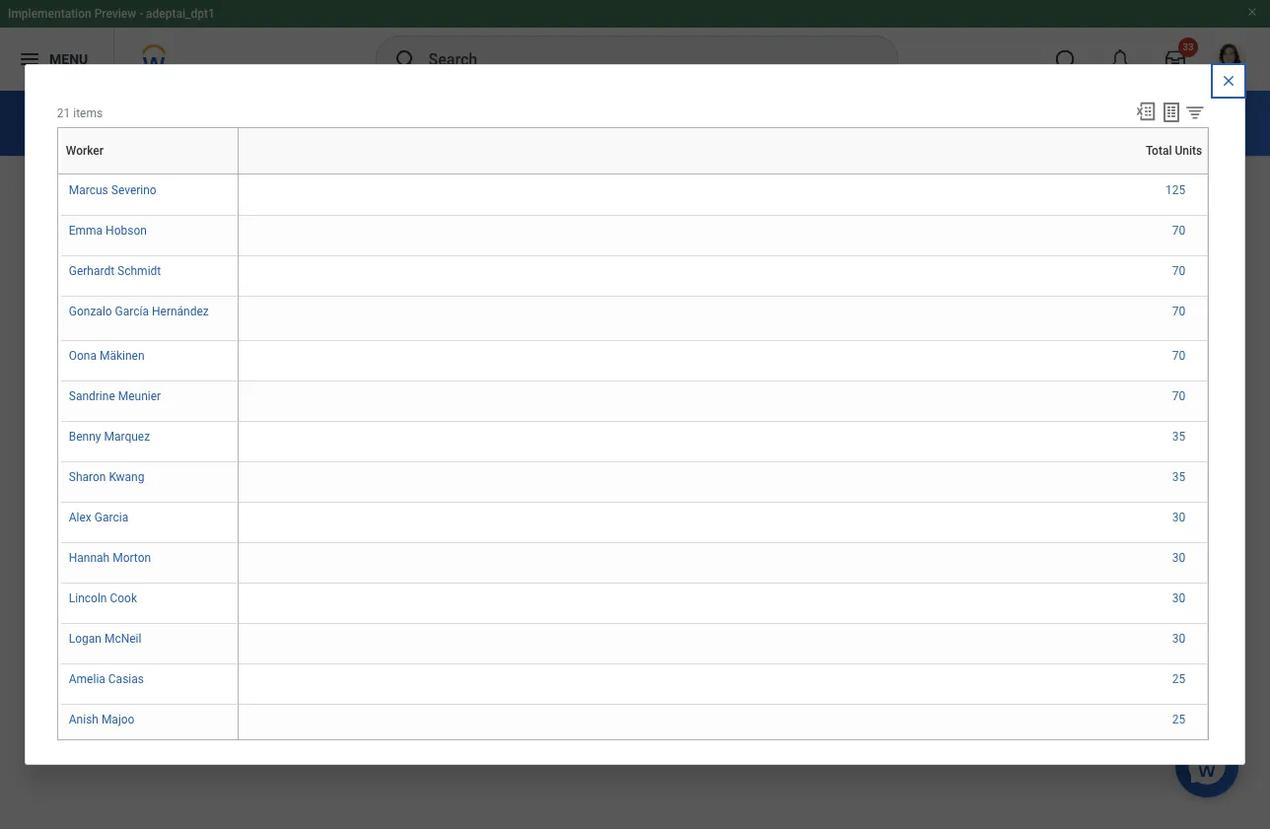 Task type: vqa. For each thing, say whether or not it's contained in the screenshot.
the lincoln
yes



Task type: locate. For each thing, give the bounding box(es) containing it.
oona mäkinen
[[69, 349, 145, 363]]

1 horizontal spatial worker
[[66, 144, 104, 157]]

total units inside total units column header
[[239, 173, 243, 174]]

total units
[[1147, 144, 1203, 157], [239, 173, 243, 174], [51, 675, 108, 688]]

gonzalo garcía hernández
[[69, 305, 209, 319]]

70
[[1173, 224, 1186, 238], [1173, 265, 1186, 278], [1173, 305, 1186, 319], [1173, 349, 1186, 363], [1173, 390, 1186, 404]]

benny
[[69, 430, 101, 444]]

marcus severino link
[[69, 179, 157, 197]]

2 70 from the top
[[1173, 265, 1186, 278]]

2 35 button from the top
[[1173, 470, 1189, 486]]

gonzalo garcía hernández link
[[69, 301, 209, 319]]

row element
[[59, 128, 242, 173]]

1 vertical spatial units
[[241, 173, 243, 174]]

0 horizontal spatial worker
[[61, 173, 64, 174]]

total
[[1147, 144, 1173, 157], [239, 173, 241, 174], [51, 675, 78, 688]]

gerhardt schmidt
[[69, 265, 161, 278]]

sharon
[[69, 471, 106, 485]]

70 for 5th 70 button from the bottom of the page
[[1173, 224, 1186, 238]]

alex garcia link
[[69, 507, 128, 525]]

1 vertical spatial 25
[[1173, 713, 1186, 727]]

1 horizontal spatial units
[[241, 173, 243, 174]]

3 30 from the top
[[1173, 592, 1186, 606]]

30 for 2nd the 30 button from the bottom of the page
[[1173, 592, 1186, 606]]

mäkinen
[[100, 349, 145, 363]]

35 button
[[1173, 429, 1189, 445], [1173, 470, 1189, 486]]

export to excel image
[[1136, 101, 1158, 123], [1176, 111, 1200, 134]]

25 button
[[1173, 672, 1189, 688], [1173, 712, 1189, 728]]

1 vertical spatial 35
[[1173, 471, 1186, 485]]

export to worksheets image
[[1161, 101, 1184, 125]]

0 vertical spatial 25 button
[[1173, 672, 1189, 688]]

amelia casias
[[69, 673, 144, 687]]

units inside column header
[[241, 173, 243, 174]]

4 70 from the top
[[1173, 349, 1186, 363]]

2 vertical spatial total
[[51, 675, 78, 688]]

25
[[1173, 673, 1186, 687], [1173, 713, 1186, 727]]

30 for 3rd the 30 button from the bottom of the page
[[1173, 552, 1186, 565]]

0 vertical spatial worker
[[66, 144, 104, 157]]

1 30 from the top
[[1173, 511, 1186, 525]]

toolbar
[[1127, 101, 1210, 127]]

cook
[[110, 592, 137, 606]]

view printable version (pdf) image
[[1223, 111, 1247, 134]]

3 70 button from the top
[[1173, 304, 1189, 320]]

0 horizontal spatial units
[[81, 675, 108, 688]]

1 horizontal spatial total units
[[239, 173, 243, 174]]

1 horizontal spatial total
[[239, 173, 241, 174]]

0 vertical spatial total
[[1147, 144, 1173, 157]]

close image
[[1222, 73, 1238, 89]]

30 button
[[1173, 510, 1189, 526], [1173, 551, 1189, 566], [1173, 591, 1189, 607], [1173, 632, 1189, 647]]

0 vertical spatial units
[[1176, 144, 1203, 157]]

35 for first '35' button from the top of the page
[[1173, 430, 1186, 444]]

hobson
[[106, 224, 147, 238]]

implementation preview -   adeptai_dpt1 banner
[[0, 0, 1271, 91]]

sharon kwang link
[[69, 467, 145, 485]]

benny marquez
[[69, 430, 150, 444]]

marcus severino
[[69, 183, 157, 197]]

configure and view chart data image
[[1183, 178, 1205, 200]]

1 vertical spatial 25 button
[[1173, 712, 1189, 728]]

worker button
[[61, 173, 64, 174]]

garcía
[[115, 305, 149, 319]]

search image
[[393, 47, 417, 71]]

2 vertical spatial total units
[[51, 675, 108, 688]]

total inside column header
[[239, 173, 241, 174]]

marquez
[[104, 430, 150, 444]]

learning leaderboard main content
[[0, 91, 1271, 731]]

2 35 from the top
[[1173, 471, 1186, 485]]

1 vertical spatial 35 button
[[1173, 470, 1189, 486]]

1 vertical spatial total units
[[239, 173, 243, 174]]

2 25 button from the top
[[1173, 712, 1189, 728]]

0 vertical spatial 25
[[1173, 673, 1186, 687]]

70 button
[[1173, 223, 1189, 239], [1173, 264, 1189, 279], [1173, 304, 1189, 320], [1173, 348, 1189, 364], [1173, 389, 1189, 405]]

1 horizontal spatial export to excel image
[[1176, 111, 1200, 134]]

0 vertical spatial 35 button
[[1173, 429, 1189, 445]]

worker inside row element
[[66, 144, 104, 157]]

export to excel image left view printable version (pdf) image
[[1176, 111, 1200, 134]]

notifications large image
[[1111, 49, 1131, 69]]

0 horizontal spatial export to excel image
[[1136, 101, 1158, 123]]

35
[[1173, 430, 1186, 444], [1173, 471, 1186, 485]]

implementation preview -   adeptai_dpt1
[[8, 7, 215, 21]]

0 horizontal spatial total
[[51, 675, 78, 688]]

oona mäkinen link
[[69, 345, 145, 363]]

4 30 from the top
[[1173, 633, 1186, 646]]

21
[[57, 107, 70, 121]]

units
[[1176, 144, 1203, 157], [241, 173, 243, 174], [81, 675, 108, 688]]

2 vertical spatial units
[[81, 675, 108, 688]]

emma hobson
[[69, 224, 147, 238]]

hannah morton link
[[69, 548, 151, 565]]

3 70 from the top
[[1173, 305, 1186, 319]]

schmidt
[[118, 265, 161, 278]]

125 button
[[1166, 182, 1189, 198]]

worker
[[66, 144, 104, 157], [61, 173, 64, 174]]

lincoln cook
[[69, 592, 137, 606]]

1 35 from the top
[[1173, 430, 1186, 444]]

5 70 from the top
[[1173, 390, 1186, 404]]

lincoln cook link
[[69, 588, 137, 606]]

35 for 2nd '35' button from the top
[[1173, 471, 1186, 485]]

1 70 from the top
[[1173, 224, 1186, 238]]

mcneil
[[104, 633, 142, 646]]

lincoln
[[69, 592, 107, 606]]

0 vertical spatial total units
[[1147, 144, 1203, 157]]

830 button
[[123, 674, 145, 689]]

0 vertical spatial 35
[[1173, 430, 1186, 444]]

1 vertical spatial total
[[239, 173, 241, 174]]

0 horizontal spatial total units
[[51, 675, 108, 688]]

export to excel image left export to worksheets image
[[1136, 101, 1158, 123]]

-
[[139, 7, 143, 21]]

2 30 from the top
[[1173, 552, 1186, 565]]

3 30 button from the top
[[1173, 591, 1189, 607]]

1 25 button from the top
[[1173, 672, 1189, 688]]

30
[[1173, 511, 1186, 525], [1173, 552, 1186, 565], [1173, 592, 1186, 606], [1173, 633, 1186, 646]]



Task type: describe. For each thing, give the bounding box(es) containing it.
gonzalo
[[69, 305, 112, 319]]

logan
[[69, 633, 102, 646]]

kwang
[[109, 471, 145, 485]]

30 for fourth the 30 button from the bottom
[[1173, 511, 1186, 525]]

logan mcneil
[[69, 633, 142, 646]]

70 for first 70 button from the bottom
[[1173, 390, 1186, 404]]

learning leaderboard
[[39, 112, 234, 136]]

830
[[123, 675, 142, 688]]

2 70 button from the top
[[1173, 264, 1189, 279]]

gerhardt
[[69, 265, 115, 278]]

benny marquez link
[[69, 426, 150, 444]]

hernández
[[152, 305, 209, 319]]

morton
[[113, 552, 151, 565]]

alex
[[69, 511, 92, 525]]

learning
[[39, 112, 117, 136]]

logan mcneil link
[[69, 629, 142, 646]]

close environment banner image
[[1247, 6, 1259, 18]]

profile logan mcneil element
[[1204, 37, 1259, 81]]

oona
[[69, 349, 97, 363]]

gerhardt schmidt link
[[69, 261, 161, 278]]

1 70 button from the top
[[1173, 223, 1189, 239]]

5 70 button from the top
[[1173, 389, 1189, 405]]

hannah
[[69, 552, 110, 565]]

total inside learning leaderboard main content
[[51, 675, 78, 688]]

export to excel image for export to worksheets image
[[1136, 101, 1158, 123]]

select to filter grid data image
[[1185, 102, 1207, 123]]

alex garcia
[[69, 511, 128, 525]]

amelia
[[69, 673, 105, 687]]

total units inside learning leaderboard main content
[[51, 675, 108, 688]]

implementation
[[8, 7, 91, 21]]

emma hobson link
[[69, 220, 147, 238]]

adeptai_dpt1
[[146, 7, 215, 21]]

garcia
[[95, 511, 128, 525]]

2 horizontal spatial total
[[1147, 144, 1173, 157]]

21 items
[[57, 107, 103, 121]]

meunier
[[118, 390, 161, 404]]

2 25 from the top
[[1173, 713, 1186, 727]]

leaderboard
[[122, 112, 234, 136]]

1 25 from the top
[[1173, 673, 1186, 687]]

export to excel image for view printable version (pdf) image
[[1176, 111, 1200, 134]]

70 for second 70 button from the bottom
[[1173, 349, 1186, 363]]

anish
[[69, 713, 99, 727]]

marcus
[[69, 183, 108, 197]]

inbox large image
[[1166, 49, 1186, 69]]

sharon kwang
[[69, 471, 145, 485]]

70 for 4th 70 button from the bottom
[[1173, 265, 1186, 278]]

125
[[1166, 183, 1186, 197]]

amelia casias link
[[69, 669, 144, 687]]

4 70 button from the top
[[1173, 348, 1189, 364]]

units inside learning leaderboard main content
[[81, 675, 108, 688]]

items
[[73, 107, 103, 121]]

learning leaderboard link
[[39, 112, 234, 136]]

sandrine
[[69, 390, 115, 404]]

preview
[[94, 7, 136, 21]]

30 for first the 30 button from the bottom
[[1173, 633, 1186, 646]]

1 30 button from the top
[[1173, 510, 1189, 526]]

severino
[[111, 183, 157, 197]]

1 vertical spatial worker
[[61, 173, 64, 174]]

total units column header
[[239, 173, 1208, 175]]

anish majoo
[[69, 713, 135, 727]]

2 horizontal spatial units
[[1176, 144, 1203, 157]]

1 35 button from the top
[[1173, 429, 1189, 445]]

2 horizontal spatial total units
[[1147, 144, 1203, 157]]

hannah morton
[[69, 552, 151, 565]]

2 30 button from the top
[[1173, 551, 1189, 566]]

emma
[[69, 224, 103, 238]]

casias
[[108, 673, 144, 687]]

majoo
[[102, 713, 135, 727]]

anish majoo link
[[69, 709, 135, 727]]

sandrine meunier
[[69, 390, 161, 404]]

sandrine meunier link
[[69, 386, 161, 404]]

70 for 3rd 70 button from the bottom of the page
[[1173, 305, 1186, 319]]

4 30 button from the top
[[1173, 632, 1189, 647]]



